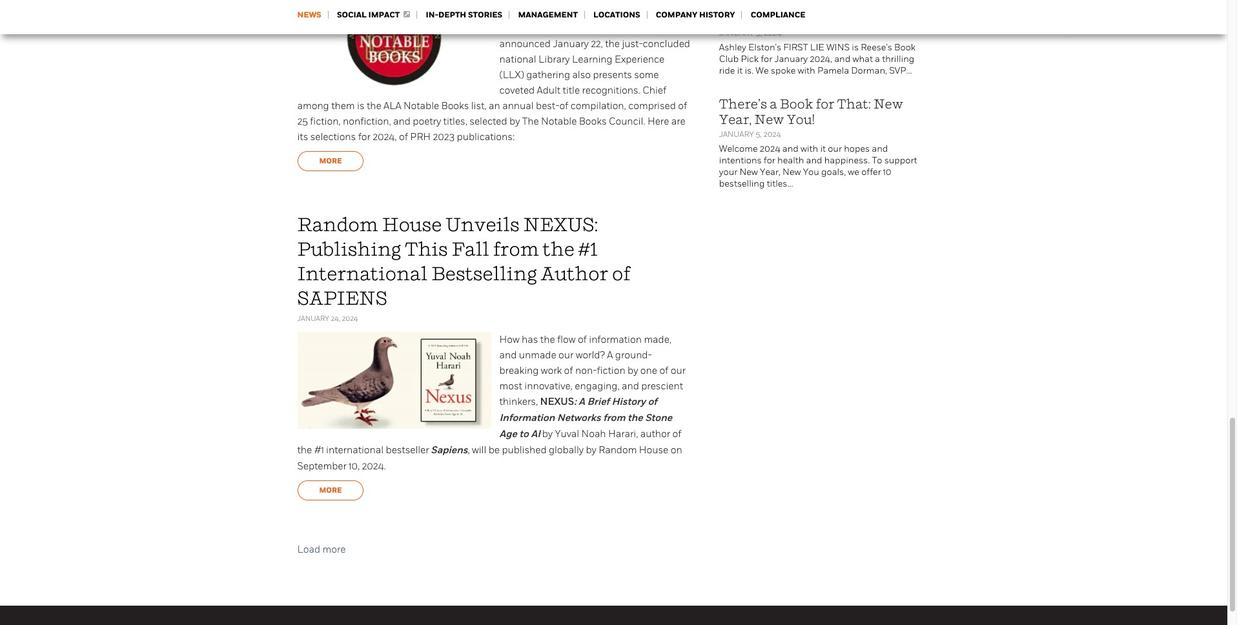 Task type: locate. For each thing, give the bounding box(es) containing it.
0 horizontal spatial is
[[357, 100, 364, 112]]

1 vertical spatial with
[[801, 143, 818, 154]]

by left the at the left
[[509, 116, 520, 127]]

0 horizontal spatial year,
[[719, 112, 752, 127]]

2024, down lie in the top right of the page
[[810, 54, 832, 65]]

with right spoke on the right
[[798, 65, 815, 76]]

0 vertical spatial books
[[441, 100, 469, 112]]

prescient
[[641, 380, 683, 392]]

known
[[548, 0, 578, 3]]

poetry
[[413, 116, 441, 127]]

0 horizontal spatial its
[[297, 131, 308, 143]]

1 horizontal spatial a
[[770, 96, 777, 112]]

1 vertical spatial from
[[603, 412, 625, 424]]

for inside 'january 9, 2024 ashley elston's first lie wins is reese's book club pick for january 2024, and what a thrilling ride it is. we spoke with pamela dorman, svp…'
[[761, 54, 772, 65]]

1 horizontal spatial is
[[852, 42, 859, 53]]

thinkers,
[[499, 396, 538, 407]]

the inside : a brief history of information networks from the stone age to ai
[[628, 412, 643, 424]]

book up thrilling
[[894, 42, 916, 53]]

year,
[[719, 112, 752, 127], [760, 167, 781, 178]]

1 vertical spatial it
[[820, 143, 826, 154]]

january
[[719, 28, 754, 37], [553, 38, 589, 50], [774, 54, 808, 65], [719, 130, 754, 139], [297, 314, 329, 323]]

, will be published globally by random house on september 10, 2024.
[[297, 444, 682, 472]]

0 vertical spatial from
[[493, 238, 539, 260]]

1 horizontal spatial from
[[603, 412, 625, 424]]

globally
[[549, 444, 584, 456]]

best
[[527, 0, 546, 3]]

and up you at the right of page
[[806, 155, 822, 166]]

the right like
[[664, 7, 678, 19]]

fall
[[452, 238, 489, 260]]

book down spoke on the right
[[780, 96, 813, 112]]

0 vertical spatial random
[[297, 214, 379, 236]]

1 vertical spatial random
[[599, 444, 637, 456]]

the down history at the bottom of page
[[628, 412, 643, 424]]

our up prescient
[[671, 365, 686, 376]]

house down author in the right of the page
[[639, 444, 668, 456]]

networks
[[557, 412, 601, 424]]

the right has
[[540, 334, 555, 345]]

a inside there's a book for that: new year, new you! january 5, 2024 welcome 2024 and with it our hopes and intentions for health and happiness. to support your new year, new you goals, we offer 10 bestselling titles…
[[770, 96, 777, 112]]

publishing
[[297, 238, 401, 260]]

welcome
[[719, 143, 758, 154]]

2024, inside 'january 9, 2024 ashley elston's first lie wins is reese's book club pick for january 2024, and what a thrilling ride it is. we spoke with pamela dorman, svp…'
[[810, 54, 832, 65]]

book inside there's a book for that: new year, new you! january 5, 2024 welcome 2024 and with it our hopes and intentions for health and happiness. to support your new year, new you goals, we offer 10 bestselling titles…
[[780, 96, 813, 112]]

a right there's
[[770, 96, 777, 112]]

with up health
[[801, 143, 818, 154]]

intentions
[[719, 155, 762, 166]]

1 horizontal spatial books
[[579, 116, 607, 127]]

it inside there's a book for that: new year, new you! january 5, 2024 welcome 2024 and with it our hopes and intentions for health and happiness. to support your new year, new you goals, we offer 10 bestselling titles…
[[820, 143, 826, 154]]

2024 inside random house unveils nexus: publishing this fall from the #1 international bestselling author of sapiens january 24, 2024
[[342, 314, 358, 323]]

1 vertical spatial its
[[297, 131, 308, 143]]

by inside , will be published globally by random house on september 10, 2024.
[[586, 444, 596, 456]]

social impact
[[337, 10, 400, 20]]

nonfiction,
[[343, 116, 391, 127]]

has
[[522, 334, 538, 345]]

9,
[[756, 28, 762, 37]]

january inside while best known as a showcase for its cascade of youth media awards, like the newbery medal for dave eggers, announced january 22, the just-concluded national library learning experience (llx) gathering also presents some coveted adult title recognitions.  chief among them is the ala notable books list, an annual best-of compilation, comprised of 25 fiction, nonfiction, and poetry titles, selected by the notable books council. here are its selections for 2024, of prh 2023 publications:
[[553, 38, 589, 50]]

it up the 'goals,'
[[820, 143, 826, 154]]

random up publishing
[[297, 214, 379, 236]]

by inside by yuval noah harari, author of the #1 international bestseller
[[542, 428, 553, 440]]

ai
[[531, 428, 540, 440]]

our down flow
[[559, 349, 574, 361]]

like
[[646, 7, 661, 19]]

1 more link from the top
[[297, 151, 364, 171]]

them
[[331, 100, 355, 112]]

news link
[[297, 10, 321, 20]]

a up fiction at the bottom of page
[[607, 349, 613, 361]]

more down the selections
[[319, 156, 342, 166]]

the
[[522, 116, 539, 127]]

more link down september
[[297, 480, 364, 500]]

2 horizontal spatial a
[[875, 54, 880, 65]]

books
[[441, 100, 469, 112], [579, 116, 607, 127]]

ground-
[[615, 349, 652, 361]]

selected
[[470, 116, 507, 127]]

the up "nonfiction,"
[[367, 100, 381, 112]]

1 vertical spatial more
[[319, 486, 342, 495]]

a inside how has the flow of information made, and unmade our world? a ground- breaking work of non-fiction by one of our most innovative, engaging, and prescient thinkers,
[[607, 349, 613, 361]]

a down "reese's"
[[875, 54, 880, 65]]

harari,
[[608, 428, 638, 440]]

notable down best-
[[541, 116, 577, 127]]

history
[[612, 396, 646, 408]]

1 vertical spatial a
[[579, 396, 585, 408]]

there's a book for that: new year, new you! january 5, 2024 welcome 2024 and with it our hopes and intentions for health and happiness. to support your new year, new you goals, we offer 10 bestselling titles…
[[719, 96, 917, 189]]

0 horizontal spatial it
[[737, 65, 743, 76]]

from inside random house unveils nexus: publishing this fall from the #1 international bestselling author of sapiens january 24, 2024
[[493, 238, 539, 260]]

there's a book for that: new year, new you! link
[[719, 96, 903, 127]]

presents
[[593, 69, 632, 81]]

chief
[[643, 85, 666, 96]]

1 vertical spatial is
[[357, 100, 364, 112]]

1 vertical spatial more link
[[297, 480, 364, 500]]

a right :
[[579, 396, 585, 408]]

2 vertical spatial a
[[770, 96, 777, 112]]

1 vertical spatial #1
[[314, 444, 324, 456]]

year, up 'welcome'
[[719, 112, 752, 127]]

house up the this
[[382, 214, 442, 236]]

elston's
[[748, 42, 781, 53]]

more down september
[[319, 486, 342, 495]]

of right work
[[564, 365, 573, 376]]

among
[[297, 100, 329, 112]]

a inside while best known as a showcase for its cascade of youth media awards, like the newbery medal for dave eggers, announced january 22, the just-concluded national library learning experience (llx) gathering also presents some coveted adult title recognitions.  chief among them is the ala notable books list, an annual best-of compilation, comprised of 25 fiction, nonfiction, and poetry titles, selected by the notable books council. here are its selections for 2024, of prh 2023 publications:
[[593, 0, 598, 3]]

showcase
[[600, 0, 644, 3]]

0 vertical spatial our
[[828, 143, 842, 154]]

notable up poetry
[[404, 100, 439, 112]]

and down ala
[[393, 116, 411, 127]]

random
[[297, 214, 379, 236], [599, 444, 637, 456]]

2023
[[433, 131, 455, 143]]

to
[[872, 155, 882, 166]]

22,
[[591, 38, 603, 50]]

from up bestselling
[[493, 238, 539, 260]]

is
[[852, 42, 859, 53], [357, 100, 364, 112]]

of inside : a brief history of information networks from the stone age to ai
[[648, 396, 657, 408]]

0 vertical spatial with
[[798, 65, 815, 76]]

some
[[634, 69, 659, 81]]

library
[[539, 54, 570, 65]]

0 vertical spatial notable
[[404, 100, 439, 112]]

by inside while best known as a showcase for its cascade of youth media awards, like the newbery medal for dave eggers, announced january 22, the just-concluded national library learning experience (llx) gathering also presents some coveted adult title recognitions.  chief among them is the ala notable books list, an annual best-of compilation, comprised of 25 fiction, nonfiction, and poetry titles, selected by the notable books council. here are its selections for 2024, of prh 2023 publications:
[[509, 116, 520, 127]]

2 horizontal spatial our
[[828, 143, 842, 154]]

1 horizontal spatial random
[[599, 444, 637, 456]]

#1 up author
[[578, 238, 598, 260]]

,
[[468, 444, 470, 456]]

0 horizontal spatial book
[[780, 96, 813, 112]]

most
[[499, 380, 522, 392]]

an
[[489, 100, 500, 112]]

ride
[[719, 65, 735, 76]]

newbery
[[499, 23, 538, 34]]

2024 right 5,
[[764, 130, 781, 139]]

notable
[[404, 100, 439, 112], [541, 116, 577, 127]]

its
[[661, 0, 672, 3], [297, 131, 308, 143]]

of up are
[[678, 100, 687, 112]]

of up the on
[[673, 428, 682, 440]]

our up "happiness."
[[828, 143, 842, 154]]

0 vertical spatial #1
[[578, 238, 598, 260]]

by
[[509, 116, 520, 127], [628, 365, 638, 376], [542, 428, 553, 440], [586, 444, 596, 456]]

for down "nonfiction,"
[[358, 131, 371, 143]]

by down noah
[[586, 444, 596, 456]]

random inside , will be published globally by random house on september 10, 2024.
[[599, 444, 637, 456]]

january up 'welcome'
[[719, 130, 754, 139]]

2024,
[[810, 54, 832, 65], [373, 131, 397, 143]]

and inside while best known as a showcase for its cascade of youth media awards, like the newbery medal for dave eggers, announced january 22, the just-concluded national library learning experience (llx) gathering also presents some coveted adult title recognitions.  chief among them is the ala notable books list, an annual best-of compilation, comprised of 25 fiction, nonfiction, and poetry titles, selected by the notable books council. here are its selections for 2024, of prh 2023 publications:
[[393, 116, 411, 127]]

with inside there's a book for that: new year, new you! january 5, 2024 welcome 2024 and with it our hopes and intentions for health and happiness. to support your new year, new you goals, we offer 10 bestselling titles…
[[801, 143, 818, 154]]

1 vertical spatial book
[[780, 96, 813, 112]]

1 horizontal spatial it
[[820, 143, 826, 154]]

eggers,
[[610, 23, 644, 34]]

book inside 'january 9, 2024 ashley elston's first lie wins is reese's book club pick for january 2024, and what a thrilling ride it is. we spoke with pamela dorman, svp…'
[[894, 42, 916, 53]]

0 horizontal spatial a
[[593, 0, 598, 3]]

2024, down "nonfiction,"
[[373, 131, 397, 143]]

experience
[[615, 54, 665, 65]]

engaging,
[[575, 380, 620, 392]]

spoke
[[771, 65, 796, 76]]

0 vertical spatial it
[[737, 65, 743, 76]]

the up september
[[297, 444, 312, 456]]

0 vertical spatial more
[[319, 156, 342, 166]]

its down the 25
[[297, 131, 308, 143]]

svp…
[[889, 65, 912, 76]]

awards,
[[610, 7, 644, 19]]

0 horizontal spatial house
[[382, 214, 442, 236]]

innovative,
[[525, 380, 573, 392]]

from
[[493, 238, 539, 260], [603, 412, 625, 424]]

0 vertical spatial house
[[382, 214, 442, 236]]

a right as
[[593, 0, 598, 3]]

company history link
[[656, 10, 735, 20]]

january up ashley on the right of page
[[719, 28, 754, 37]]

for down 'elston's'
[[761, 54, 772, 65]]

1 vertical spatial 2024,
[[373, 131, 397, 143]]

1 horizontal spatial a
[[607, 349, 613, 361]]

0 vertical spatial book
[[894, 42, 916, 53]]

january inside random house unveils nexus: publishing this fall from the #1 international bestselling author of sapiens january 24, 2024
[[297, 314, 329, 323]]

1 horizontal spatial house
[[639, 444, 668, 456]]

2024, inside while best known as a showcase for its cascade of youth media awards, like the newbery medal for dave eggers, announced january 22, the just-concluded national library learning experience (llx) gathering also presents some coveted adult title recognitions.  chief among them is the ala notable books list, an annual best-of compilation, comprised of 25 fiction, nonfiction, and poetry titles, selected by the notable books council. here are its selections for 2024, of prh 2023 publications:
[[373, 131, 397, 143]]

0 horizontal spatial random
[[297, 214, 379, 236]]

0 vertical spatial a
[[607, 349, 613, 361]]

company history
[[656, 10, 735, 20]]

our inside there's a book for that: new year, new you! january 5, 2024 welcome 2024 and with it our hopes and intentions for health and happiness. to support your new year, new you goals, we offer 10 bestselling titles…
[[828, 143, 842, 154]]

1 horizontal spatial year,
[[760, 167, 781, 178]]

1 more from the top
[[319, 156, 342, 166]]

management link
[[518, 10, 578, 20]]

1 vertical spatial house
[[639, 444, 668, 456]]

2024 right 24,
[[342, 314, 358, 323]]

0 horizontal spatial 2024,
[[373, 131, 397, 143]]

the down nexus:
[[543, 238, 575, 260]]

from up the harari,
[[603, 412, 625, 424]]

the
[[664, 7, 678, 19], [605, 38, 620, 50], [367, 100, 381, 112], [543, 238, 575, 260], [540, 334, 555, 345], [628, 412, 643, 424], [297, 444, 312, 456]]

1 horizontal spatial notable
[[541, 116, 577, 127]]

media
[[579, 7, 607, 19]]

0 vertical spatial more link
[[297, 151, 364, 171]]

of up stone
[[648, 396, 657, 408]]

ala
[[384, 100, 401, 112]]

of
[[539, 7, 548, 19], [559, 100, 568, 112], [678, 100, 687, 112], [399, 131, 408, 143], [612, 263, 630, 285], [578, 334, 587, 345], [564, 365, 573, 376], [660, 365, 669, 376], [648, 396, 657, 408], [673, 428, 682, 440]]

1 horizontal spatial its
[[661, 0, 672, 3]]

pick
[[741, 54, 759, 65]]

of inside by yuval noah harari, author of the #1 international bestseller
[[673, 428, 682, 440]]

and down wins
[[834, 54, 851, 65]]

is up what
[[852, 42, 859, 53]]

the inside by yuval noah harari, author of the #1 international bestseller
[[297, 444, 312, 456]]

for left health
[[764, 155, 775, 166]]

0 vertical spatial a
[[593, 0, 598, 3]]

social
[[337, 10, 367, 20]]

is inside while best known as a showcase for its cascade of youth media awards, like the newbery medal for dave eggers, announced january 22, the just-concluded national library learning experience (llx) gathering also presents some coveted adult title recognitions.  chief among them is the ala notable books list, an annual best-of compilation, comprised of 25 fiction, nonfiction, and poetry titles, selected by the notable books council. here are its selections for 2024, of prh 2023 publications:
[[357, 100, 364, 112]]

#1 inside random house unveils nexus: publishing this fall from the #1 international bestselling author of sapiens january 24, 2024
[[578, 238, 598, 260]]

0 vertical spatial 2024,
[[810, 54, 832, 65]]

with
[[798, 65, 815, 76], [801, 143, 818, 154]]

reese's
[[861, 42, 892, 53]]

for left dave
[[571, 23, 583, 34]]

dave
[[586, 23, 608, 34]]

new down health
[[783, 167, 801, 178]]

1 horizontal spatial book
[[894, 42, 916, 53]]

0 vertical spatial is
[[852, 42, 859, 53]]

books down compilation,
[[579, 116, 607, 127]]

1 horizontal spatial 2024,
[[810, 54, 832, 65]]

1 horizontal spatial #1
[[578, 238, 598, 260]]

its up company on the top of page
[[661, 0, 672, 3]]

house inside random house unveils nexus: publishing this fall from the #1 international bestselling author of sapiens january 24, 2024
[[382, 214, 442, 236]]

books up titles, in the top of the page
[[441, 100, 469, 112]]

more link down the selections
[[297, 151, 364, 171]]

will
[[472, 444, 486, 456]]

0 horizontal spatial #1
[[314, 444, 324, 456]]

health
[[777, 155, 804, 166]]

it left 'is.'
[[737, 65, 743, 76]]

the inside random house unveils nexus: publishing this fall from the #1 international bestselling author of sapiens january 24, 2024
[[543, 238, 575, 260]]

random down the harari,
[[599, 444, 637, 456]]

2 more link from the top
[[297, 480, 364, 500]]

0 horizontal spatial notable
[[404, 100, 439, 112]]

by down ground- at bottom
[[628, 365, 638, 376]]

new right "that:"
[[874, 96, 903, 112]]

0 vertical spatial year,
[[719, 112, 752, 127]]

january down medal
[[553, 38, 589, 50]]

house inside , will be published globally by random house on september 10, 2024.
[[639, 444, 668, 456]]

by right ai
[[542, 428, 553, 440]]

0 vertical spatial its
[[661, 0, 672, 3]]

0 horizontal spatial from
[[493, 238, 539, 260]]

load more link
[[297, 544, 346, 555]]

of right author
[[612, 263, 630, 285]]

0 horizontal spatial a
[[579, 396, 585, 408]]

year, up the titles…
[[760, 167, 781, 178]]

#1
[[578, 238, 598, 260], [314, 444, 324, 456]]

2 vertical spatial our
[[671, 365, 686, 376]]

0 horizontal spatial our
[[559, 349, 574, 361]]

1 vertical spatial a
[[875, 54, 880, 65]]

while best known as a showcase for its cascade of youth media awards, like the newbery medal for dave eggers, announced january 22, the just-concluded national library learning experience (llx) gathering also presents some coveted adult title recognitions.  chief among them is the ala notable books list, an annual best-of compilation, comprised of 25 fiction, nonfiction, and poetry titles, selected by the notable books council. here are its selections for 2024, of prh 2023 publications:
[[297, 0, 690, 143]]

of right the one
[[660, 365, 669, 376]]

is up "nonfiction,"
[[357, 100, 364, 112]]

2024 right 9,
[[764, 28, 782, 37]]

work
[[541, 365, 562, 376]]

bestseller
[[386, 444, 429, 456]]

#1 up september
[[314, 444, 324, 456]]

from inside : a brief history of information networks from the stone age to ai
[[603, 412, 625, 424]]

january left 24,
[[297, 314, 329, 323]]

pamela
[[817, 65, 849, 76]]



Task type: vqa. For each thing, say whether or not it's contained in the screenshot.
Terms
no



Task type: describe. For each thing, give the bounding box(es) containing it.
titles,
[[443, 116, 467, 127]]

brief
[[587, 396, 610, 408]]

annual
[[502, 100, 534, 112]]

made,
[[644, 334, 672, 345]]

a inside : a brief history of information networks from the stone age to ai
[[579, 396, 585, 408]]

from for unveils
[[493, 238, 539, 260]]

1 vertical spatial books
[[579, 116, 607, 127]]

world?
[[576, 349, 605, 361]]

#1 inside by yuval noah harari, author of the #1 international bestseller
[[314, 444, 324, 456]]

dorman,
[[851, 65, 887, 76]]

how has the flow of information made, and unmade our world? a ground- breaking work of non-fiction by one of our most innovative, engaging, and prescient thinkers,
[[499, 334, 686, 407]]

unveils
[[446, 214, 520, 236]]

you
[[803, 167, 819, 178]]

hopes
[[844, 143, 870, 154]]

a inside 'january 9, 2024 ashley elston's first lie wins is reese's book club pick for january 2024, and what a thrilling ride it is. we spoke with pamela dorman, svp…'
[[875, 54, 880, 65]]

support
[[884, 155, 917, 166]]

new up 5,
[[754, 112, 784, 127]]

2024 down 5,
[[760, 143, 780, 154]]

is inside 'january 9, 2024 ashley elston's first lie wins is reese's book club pick for january 2024, and what a thrilling ride it is. we spoke with pamela dorman, svp…'
[[852, 42, 859, 53]]

september
[[297, 460, 347, 472]]

offer
[[861, 167, 881, 178]]

1 vertical spatial our
[[559, 349, 574, 361]]

coveted
[[499, 85, 535, 96]]

of down the title
[[559, 100, 568, 112]]

on
[[671, 444, 682, 456]]

with inside 'january 9, 2024 ashley elston's first lie wins is reese's book club pick for january 2024, and what a thrilling ride it is. we spoke with pamela dorman, svp…'
[[798, 65, 815, 76]]

to
[[519, 428, 529, 440]]

of down best
[[539, 7, 548, 19]]

titles…
[[767, 178, 793, 189]]

and down the how
[[499, 349, 517, 361]]

2024.
[[362, 460, 386, 472]]

wins
[[826, 42, 850, 53]]

gathering
[[526, 69, 570, 81]]

recognitions.
[[582, 85, 640, 96]]

: a brief history of information networks from the stone age to ai
[[499, 396, 672, 440]]

fiction,
[[310, 116, 341, 127]]

by inside how has the flow of information made, and unmade our world? a ground- breaking work of non-fiction by one of our most innovative, engaging, and prescient thinkers,
[[628, 365, 638, 376]]

author
[[541, 263, 608, 285]]

and inside 'january 9, 2024 ashley elston's first lie wins is reese's book club pick for january 2024, and what a thrilling ride it is. we spoke with pamela dorman, svp…'
[[834, 54, 851, 65]]

10
[[883, 167, 891, 178]]

of right flow
[[578, 334, 587, 345]]

and up history at the bottom of page
[[622, 380, 639, 392]]

management
[[518, 10, 578, 20]]

non-
[[575, 365, 597, 376]]

how
[[499, 334, 520, 345]]

international
[[297, 263, 428, 285]]

publications:
[[457, 131, 515, 143]]

for left "that:"
[[816, 96, 835, 112]]

one
[[640, 365, 657, 376]]

that:
[[837, 96, 871, 112]]

and up health
[[782, 143, 799, 154]]

we
[[848, 167, 859, 178]]

lie
[[810, 42, 824, 53]]

stories
[[468, 10, 502, 20]]

council.
[[609, 116, 645, 127]]

as
[[580, 0, 590, 3]]

the right 22,
[[605, 38, 620, 50]]

impact
[[368, 10, 400, 20]]

from for brief
[[603, 412, 625, 424]]

1 vertical spatial notable
[[541, 116, 577, 127]]

we
[[756, 65, 769, 76]]

adult
[[537, 85, 561, 96]]

yuval
[[555, 428, 579, 440]]

concluded
[[643, 38, 690, 50]]

cascade
[[499, 7, 537, 19]]

of left prh
[[399, 131, 408, 143]]

it inside 'january 9, 2024 ashley elston's first lie wins is reese's book club pick for january 2024, and what a thrilling ride it is. we spoke with pamela dorman, svp…'
[[737, 65, 743, 76]]

load more
[[297, 544, 346, 555]]

information
[[589, 334, 642, 345]]

january inside there's a book for that: new year, new you! january 5, 2024 welcome 2024 and with it our hopes and intentions for health and happiness. to support your new year, new you goals, we offer 10 bestselling titles…
[[719, 130, 754, 139]]

random house unveils nexus: publishing this fall from the #1 international bestselling author of sapiens january 24, 2024
[[297, 214, 630, 323]]

there's
[[719, 96, 767, 112]]

noah
[[582, 428, 606, 440]]

2024 inside 'january 9, 2024 ashley elston's first lie wins is reese's book club pick for january 2024, and what a thrilling ride it is. we spoke with pamela dorman, svp…'
[[764, 28, 782, 37]]

new up bestselling
[[740, 167, 758, 178]]

medal
[[541, 23, 569, 34]]

announced
[[499, 38, 551, 50]]

compilation,
[[571, 100, 626, 112]]

load
[[297, 544, 320, 555]]

0 horizontal spatial books
[[441, 100, 469, 112]]

january down first
[[774, 54, 808, 65]]

goals,
[[821, 167, 846, 178]]

also
[[572, 69, 591, 81]]

by yuval noah harari, author of the #1 international bestseller
[[297, 428, 682, 456]]

of inside random house unveils nexus: publishing this fall from the #1 international bestselling author of sapiens january 24, 2024
[[612, 263, 630, 285]]

2 more from the top
[[319, 486, 342, 495]]

1 vertical spatial year,
[[760, 167, 781, 178]]

the inside how has the flow of information made, and unmade our world? a ground- breaking work of non-fiction by one of our most innovative, engaging, and prescient thinkers,
[[540, 334, 555, 345]]

compliance link
[[751, 10, 806, 20]]

25
[[297, 116, 308, 127]]

compliance
[[751, 10, 806, 20]]

age
[[499, 428, 517, 440]]

24,
[[331, 314, 340, 323]]

nexus:
[[523, 214, 598, 236]]

1 horizontal spatial our
[[671, 365, 686, 376]]

what
[[853, 54, 873, 65]]

just-
[[622, 38, 643, 50]]

company
[[656, 10, 698, 20]]

locations
[[593, 10, 640, 20]]

are
[[671, 116, 686, 127]]

more
[[323, 544, 346, 555]]

for up like
[[647, 0, 659, 3]]

prh
[[410, 131, 431, 143]]

5,
[[756, 130, 762, 139]]

and up to
[[872, 143, 888, 154]]

learning
[[572, 54, 613, 65]]

stone
[[645, 412, 672, 424]]

random inside random house unveils nexus: publishing this fall from the #1 international bestselling author of sapiens january 24, 2024
[[297, 214, 379, 236]]



